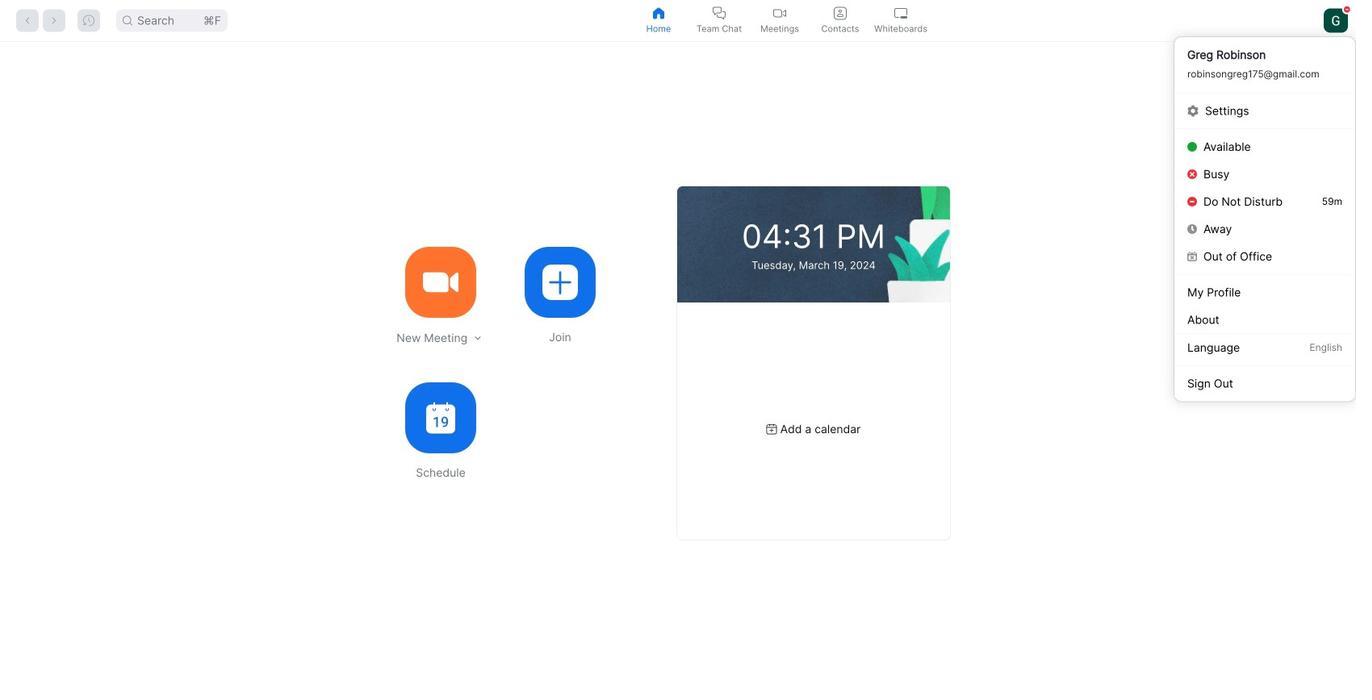 Task type: locate. For each thing, give the bounding box(es) containing it.
busy image
[[1187, 170, 1197, 179]]

team chat image
[[713, 7, 726, 20], [713, 7, 726, 20]]

plus squircle image
[[542, 265, 578, 300]]

chevron down small image
[[472, 332, 484, 344], [472, 332, 484, 344]]

online image
[[1187, 142, 1197, 152]]

profile contact image
[[834, 7, 847, 20], [834, 7, 847, 20]]

video camera on image
[[423, 265, 459, 300], [423, 265, 459, 300]]

setting image
[[1187, 105, 1199, 117]]

calendar add calendar image
[[767, 424, 777, 435], [767, 424, 777, 435]]

tab list
[[628, 0, 931, 41]]

online image
[[1187, 142, 1197, 152]]

video on image
[[773, 7, 786, 20]]

magnifier image
[[123, 16, 132, 25], [123, 16, 132, 25]]

whiteboard small image
[[894, 7, 907, 20], [894, 7, 907, 20]]

schedule image
[[426, 402, 455, 434]]

home small image
[[652, 7, 665, 20], [652, 7, 665, 20]]

busy image
[[1187, 170, 1197, 179]]

away image
[[1187, 224, 1197, 234], [1187, 224, 1197, 234]]

do not disturb image
[[1344, 6, 1350, 13], [1344, 6, 1350, 13], [1187, 197, 1197, 207]]

tab panel
[[0, 42, 1356, 685]]



Task type: vqa. For each thing, say whether or not it's contained in the screenshot.
Busy image at the top of the page
yes



Task type: describe. For each thing, give the bounding box(es) containing it.
out of office image
[[1187, 252, 1197, 262]]

out of office image
[[1187, 252, 1197, 262]]

video on image
[[773, 7, 786, 20]]

plus squircle image
[[542, 265, 578, 300]]

avatar image
[[1324, 8, 1348, 33]]

setting image
[[1187, 105, 1199, 117]]

do not disturb image
[[1187, 197, 1197, 207]]



